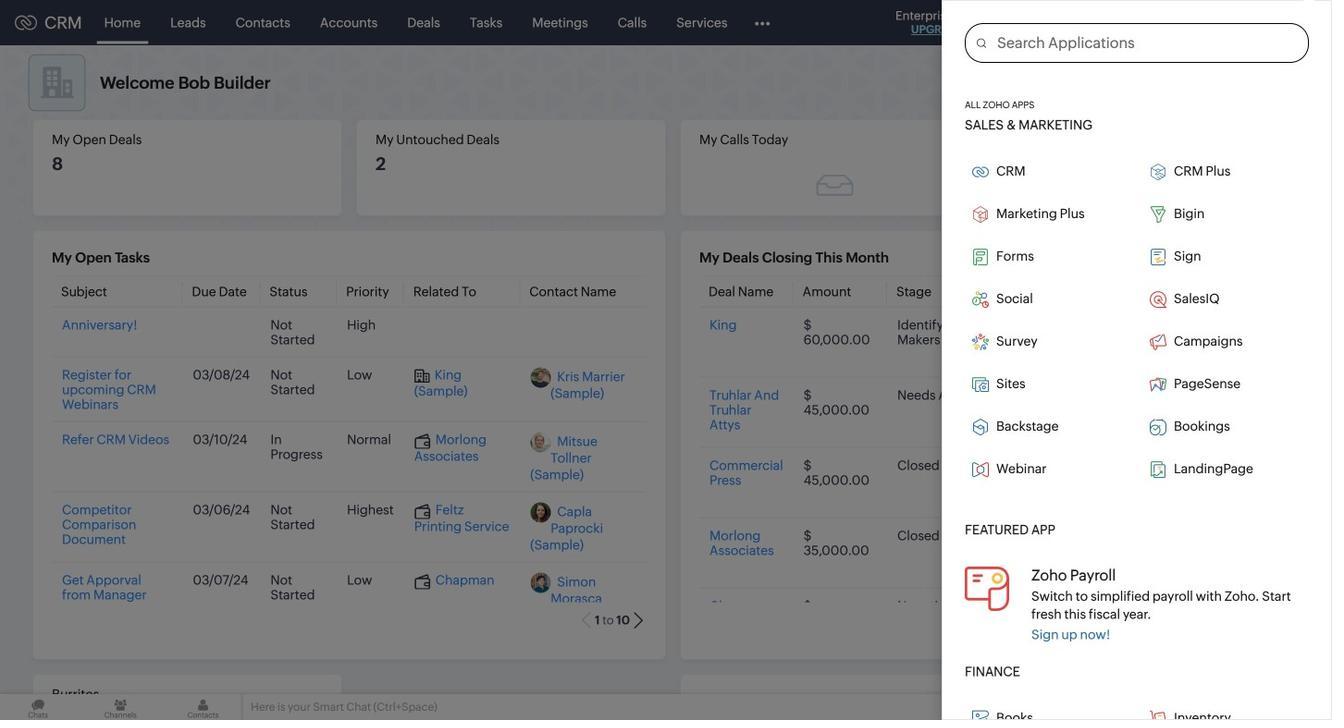 Task type: describe. For each thing, give the bounding box(es) containing it.
create menu element
[[1007, 0, 1052, 45]]

logo image
[[15, 15, 37, 30]]

signals element
[[1090, 0, 1125, 45]]

search element
[[1052, 0, 1090, 45]]

chats image
[[0, 695, 76, 721]]

profile element
[[1238, 0, 1290, 45]]

calendar image
[[1136, 15, 1152, 30]]



Task type: vqa. For each thing, say whether or not it's contained in the screenshot.
Deals link
no



Task type: locate. For each thing, give the bounding box(es) containing it.
create menu image
[[1018, 12, 1041, 34]]

contacts image
[[165, 695, 241, 721]]

search image
[[1063, 15, 1079, 31]]

channels image
[[83, 695, 159, 721]]

zoho payroll image
[[965, 567, 1009, 611]]

profile image
[[1249, 8, 1279, 37]]

Search Applications text field
[[986, 24, 1308, 62]]

signals image
[[1101, 15, 1114, 31]]



